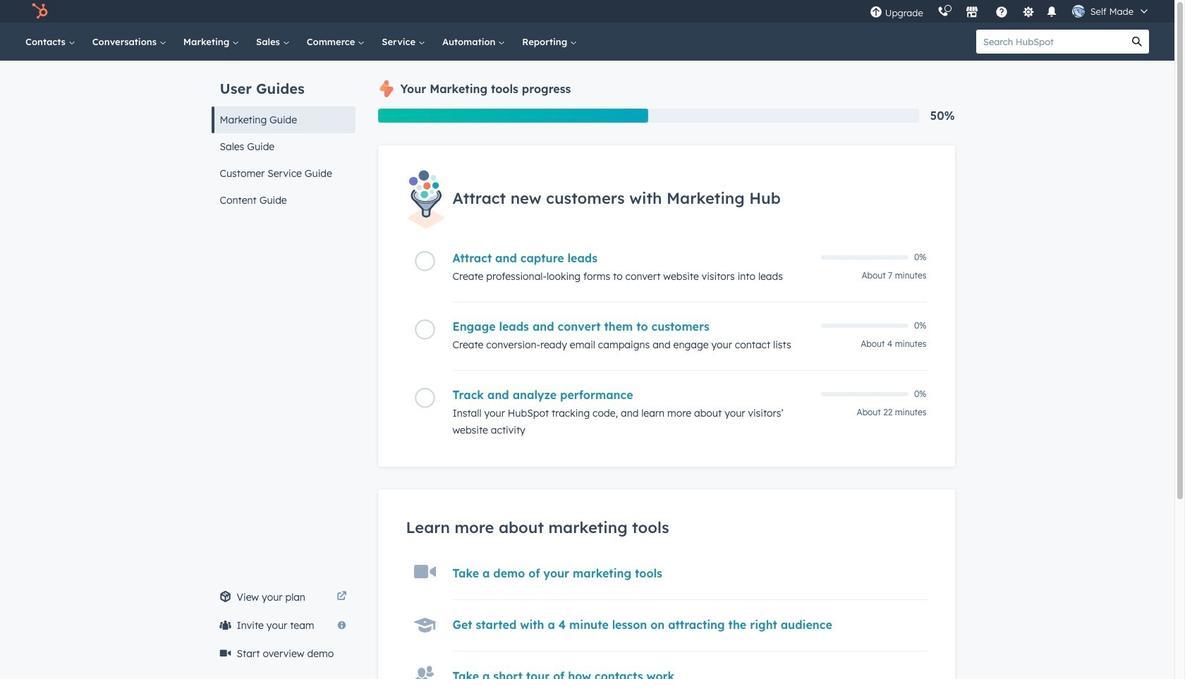 Task type: vqa. For each thing, say whether or not it's contained in the screenshot.
DEALS
no



Task type: locate. For each thing, give the bounding box(es) containing it.
menu
[[863, 0, 1158, 23]]

ruby anderson image
[[1073, 5, 1085, 18]]

marketplaces image
[[966, 6, 979, 19]]

progress bar
[[378, 109, 649, 123]]

user guides element
[[211, 61, 355, 214]]



Task type: describe. For each thing, give the bounding box(es) containing it.
link opens in a new window image
[[337, 592, 347, 603]]

Search HubSpot search field
[[977, 30, 1126, 54]]

link opens in a new window image
[[337, 589, 347, 606]]



